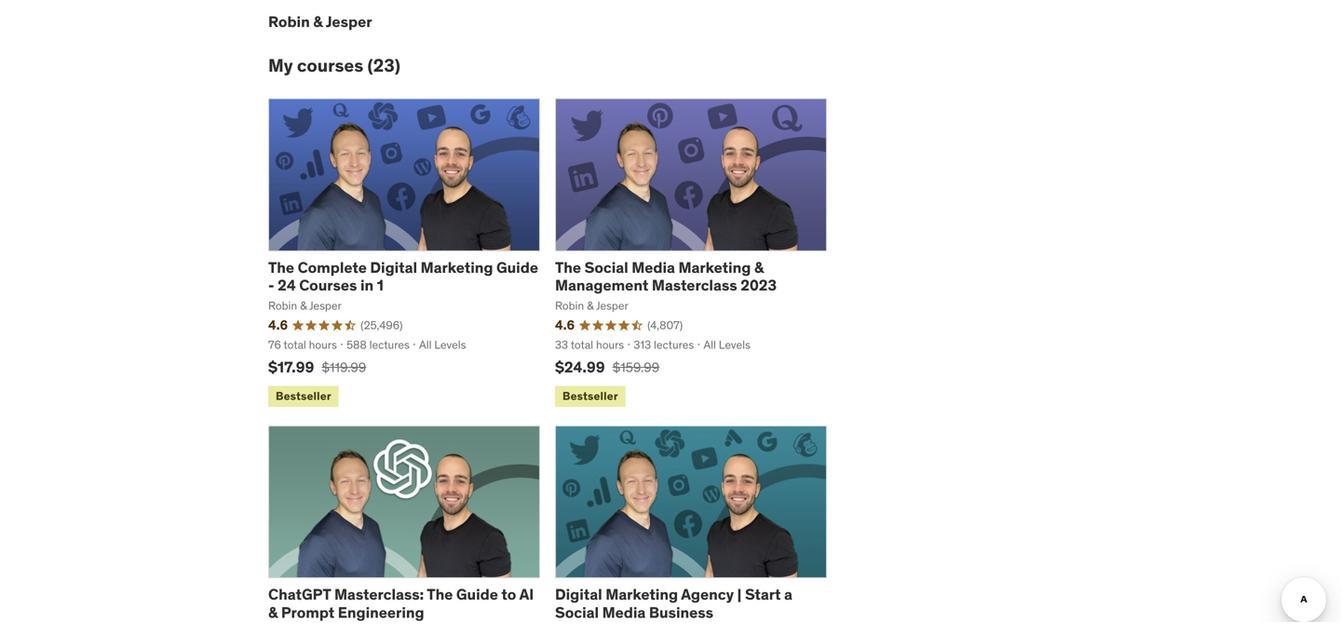 Task type: describe. For each thing, give the bounding box(es) containing it.
ai
[[519, 585, 534, 604]]

digital marketing agency | start a social media business
[[555, 585, 792, 622]]

hours for $17.99
[[309, 337, 337, 352]]

to
[[501, 585, 516, 604]]

jesper up the 'my courses (23)'
[[326, 12, 372, 31]]

& up courses
[[313, 12, 323, 31]]

jesper inside the complete digital marketing guide - 24 courses in 1 robin & jesper
[[309, 299, 342, 313]]

all for digital
[[419, 337, 432, 352]]

& inside chatgpt masterclass: the guide to ai & prompt engineering
[[268, 603, 278, 622]]

agency
[[681, 585, 734, 604]]

24
[[278, 276, 296, 295]]

social inside digital marketing agency | start a social media business
[[555, 603, 599, 622]]

$24.99 $159.99
[[555, 358, 659, 377]]

robin inside the social media marketing & management masterclass 2023 robin & jesper
[[555, 299, 584, 313]]

33
[[555, 337, 568, 352]]

33 total hours
[[555, 337, 624, 352]]

lectures for digital
[[369, 337, 410, 352]]

digital marketing agency | start a social media business link
[[555, 585, 792, 622]]

in
[[360, 276, 374, 295]]

(23)
[[367, 54, 400, 76]]

4807 reviews element
[[647, 318, 683, 333]]

(4,807)
[[647, 318, 683, 332]]

guide inside the complete digital marketing guide - 24 courses in 1 robin & jesper
[[496, 258, 538, 277]]

the complete digital marketing guide - 24 courses in 1 link
[[268, 258, 538, 295]]

robin up my
[[268, 12, 310, 31]]

the for management
[[555, 258, 581, 277]]

courses
[[297, 54, 363, 76]]

& down management
[[587, 299, 594, 313]]

25496 reviews element
[[361, 318, 403, 333]]

management
[[555, 276, 648, 295]]

-
[[268, 276, 274, 295]]

masterclass
[[652, 276, 737, 295]]

chatgpt
[[268, 585, 331, 604]]

robin inside the complete digital marketing guide - 24 courses in 1 robin & jesper
[[268, 299, 297, 313]]

levels for &
[[719, 337, 750, 352]]

my
[[268, 54, 293, 76]]

marketing inside digital marketing agency | start a social media business
[[606, 585, 678, 604]]

the complete digital marketing guide - 24 courses in 1 robin & jesper
[[268, 258, 538, 313]]

all levels for 2023
[[704, 337, 750, 352]]

bestseller for $24.99
[[562, 389, 618, 403]]

2023
[[741, 276, 777, 295]]

my courses (23)
[[268, 54, 400, 76]]

engineering
[[338, 603, 424, 622]]

digital inside the complete digital marketing guide - 24 courses in 1 robin & jesper
[[370, 258, 417, 277]]

588 lectures
[[347, 337, 410, 352]]

$159.99
[[612, 359, 659, 376]]



Task type: vqa. For each thing, say whether or not it's contained in the screenshot.
the leftmost Levels
yes



Task type: locate. For each thing, give the bounding box(es) containing it.
guide
[[496, 258, 538, 277], [456, 585, 498, 604]]

complete
[[298, 258, 367, 277]]

bestseller for $17.99
[[276, 389, 331, 403]]

0 horizontal spatial levels
[[434, 337, 466, 352]]

(25,496)
[[361, 318, 403, 332]]

total for $17.99
[[284, 337, 306, 352]]

bestseller down $17.99
[[276, 389, 331, 403]]

1 all from the left
[[419, 337, 432, 352]]

1 horizontal spatial 4.6
[[555, 317, 575, 333]]

2 hours from the left
[[596, 337, 624, 352]]

levels down 2023
[[719, 337, 750, 352]]

|
[[737, 585, 742, 604]]

business
[[649, 603, 713, 622]]

76 total hours
[[268, 337, 337, 352]]

marketing left 'agency'
[[606, 585, 678, 604]]

& inside the complete digital marketing guide - 24 courses in 1 robin & jesper
[[300, 299, 307, 313]]

all levels right 588 lectures on the bottom left of the page
[[419, 337, 466, 352]]

the inside chatgpt masterclass: the guide to ai & prompt engineering
[[427, 585, 453, 604]]

1 vertical spatial media
[[602, 603, 646, 622]]

2 levels from the left
[[719, 337, 750, 352]]

marketing for media
[[678, 258, 751, 277]]

1 vertical spatial social
[[555, 603, 599, 622]]

4.6 for management
[[555, 317, 575, 333]]

the up "33"
[[555, 258, 581, 277]]

4.6 up "76" on the bottom left of the page
[[268, 317, 288, 333]]

levels right 588 lectures on the bottom left of the page
[[434, 337, 466, 352]]

jesper inside the social media marketing & management masterclass 2023 robin & jesper
[[596, 299, 628, 313]]

0 horizontal spatial hours
[[309, 337, 337, 352]]

media left business
[[602, 603, 646, 622]]

jesper down management
[[596, 299, 628, 313]]

marketing right 1
[[421, 258, 493, 277]]

guide left management
[[496, 258, 538, 277]]

0 horizontal spatial bestseller
[[276, 389, 331, 403]]

media inside the social media marketing & management masterclass 2023 robin & jesper
[[632, 258, 675, 277]]

2 all levels from the left
[[704, 337, 750, 352]]

total for $24.99
[[571, 337, 593, 352]]

hours for $24.99
[[596, 337, 624, 352]]

total right "33"
[[571, 337, 593, 352]]

313 lectures
[[634, 337, 694, 352]]

4.6 up "33"
[[555, 317, 575, 333]]

levels for guide
[[434, 337, 466, 352]]

1 vertical spatial digital
[[555, 585, 602, 604]]

digital right ai
[[555, 585, 602, 604]]

&
[[313, 12, 323, 31], [754, 258, 764, 277], [300, 299, 307, 313], [587, 299, 594, 313], [268, 603, 278, 622]]

marketing inside the complete digital marketing guide - 24 courses in 1 robin & jesper
[[421, 258, 493, 277]]

1 lectures from the left
[[369, 337, 410, 352]]

0 horizontal spatial all levels
[[419, 337, 466, 352]]

1 horizontal spatial lectures
[[654, 337, 694, 352]]

the for -
[[268, 258, 294, 277]]

1 bestseller from the left
[[276, 389, 331, 403]]

1 vertical spatial guide
[[456, 585, 498, 604]]

313
[[634, 337, 651, 352]]

1 horizontal spatial bestseller
[[562, 389, 618, 403]]

1
[[377, 276, 384, 295]]

robin
[[268, 12, 310, 31], [268, 299, 297, 313], [555, 299, 584, 313]]

robin down 24
[[268, 299, 297, 313]]

588
[[347, 337, 367, 352]]

0 vertical spatial guide
[[496, 258, 538, 277]]

marketing for digital
[[421, 258, 493, 277]]

0 vertical spatial digital
[[370, 258, 417, 277]]

0 horizontal spatial total
[[284, 337, 306, 352]]

media inside digital marketing agency | start a social media business
[[602, 603, 646, 622]]

a
[[784, 585, 792, 604]]

all for media
[[704, 337, 716, 352]]

$17.99 $119.99
[[268, 358, 366, 377]]

jesper down "courses" in the top left of the page
[[309, 299, 342, 313]]

marketing inside the social media marketing & management masterclass 2023 robin & jesper
[[678, 258, 751, 277]]

lectures
[[369, 337, 410, 352], [654, 337, 694, 352]]

lectures down 4807 reviews element
[[654, 337, 694, 352]]

4.6 for -
[[268, 317, 288, 333]]

1 4.6 from the left
[[268, 317, 288, 333]]

social right ai
[[555, 603, 599, 622]]

2 4.6 from the left
[[555, 317, 575, 333]]

1 all levels from the left
[[419, 337, 466, 352]]

digital inside digital marketing agency | start a social media business
[[555, 585, 602, 604]]

2 lectures from the left
[[654, 337, 694, 352]]

all right 313 lectures
[[704, 337, 716, 352]]

the left "courses" in the top left of the page
[[268, 258, 294, 277]]

1 total from the left
[[284, 337, 306, 352]]

marketing
[[421, 258, 493, 277], [678, 258, 751, 277], [606, 585, 678, 604]]

1 horizontal spatial levels
[[719, 337, 750, 352]]

prompt
[[281, 603, 335, 622]]

& down "courses" in the top left of the page
[[300, 299, 307, 313]]

lectures for media
[[654, 337, 694, 352]]

bestseller
[[276, 389, 331, 403], [562, 389, 618, 403]]

$24.99
[[555, 358, 605, 377]]

robin & jesper
[[268, 12, 372, 31]]

the social media marketing & management masterclass 2023 link
[[555, 258, 777, 295]]

1 hours from the left
[[309, 337, 337, 352]]

2 total from the left
[[571, 337, 593, 352]]

hours up the $24.99 $159.99
[[596, 337, 624, 352]]

bestseller down $24.99
[[562, 389, 618, 403]]

start
[[745, 585, 781, 604]]

total
[[284, 337, 306, 352], [571, 337, 593, 352]]

courses
[[299, 276, 357, 295]]

1 horizontal spatial digital
[[555, 585, 602, 604]]

marketing up '(4,807)' at the bottom of the page
[[678, 258, 751, 277]]

& left prompt
[[268, 603, 278, 622]]

media
[[632, 258, 675, 277], [602, 603, 646, 622]]

lectures down 25496 reviews element
[[369, 337, 410, 352]]

social inside the social media marketing & management masterclass 2023 robin & jesper
[[584, 258, 628, 277]]

robin down management
[[555, 299, 584, 313]]

0 horizontal spatial digital
[[370, 258, 417, 277]]

chatgpt masterclass: the guide to ai & prompt engineering link
[[268, 585, 534, 622]]

digital
[[370, 258, 417, 277], [555, 585, 602, 604]]

levels
[[434, 337, 466, 352], [719, 337, 750, 352]]

0 horizontal spatial the
[[268, 258, 294, 277]]

4.6
[[268, 317, 288, 333], [555, 317, 575, 333]]

$119.99
[[322, 359, 366, 376]]

2 horizontal spatial the
[[555, 258, 581, 277]]

media up '(4,807)' at the bottom of the page
[[632, 258, 675, 277]]

hours up $17.99 $119.99
[[309, 337, 337, 352]]

1 horizontal spatial all levels
[[704, 337, 750, 352]]

jesper
[[326, 12, 372, 31], [309, 299, 342, 313], [596, 299, 628, 313]]

all
[[419, 337, 432, 352], [704, 337, 716, 352]]

$17.99
[[268, 358, 314, 377]]

1 horizontal spatial total
[[571, 337, 593, 352]]

1 horizontal spatial all
[[704, 337, 716, 352]]

hours
[[309, 337, 337, 352], [596, 337, 624, 352]]

0 vertical spatial media
[[632, 258, 675, 277]]

1 levels from the left
[[434, 337, 466, 352]]

& right "masterclass"
[[754, 258, 764, 277]]

all levels right 313 lectures
[[704, 337, 750, 352]]

the right 'masterclass:'
[[427, 585, 453, 604]]

0 horizontal spatial 4.6
[[268, 317, 288, 333]]

social
[[584, 258, 628, 277], [555, 603, 599, 622]]

76
[[268, 337, 281, 352]]

masterclass:
[[334, 585, 424, 604]]

guide inside chatgpt masterclass: the guide to ai & prompt engineering
[[456, 585, 498, 604]]

all levels
[[419, 337, 466, 352], [704, 337, 750, 352]]

social up 33 total hours in the bottom left of the page
[[584, 258, 628, 277]]

the social media marketing & management masterclass 2023 robin & jesper
[[555, 258, 777, 313]]

0 horizontal spatial all
[[419, 337, 432, 352]]

the inside the complete digital marketing guide - 24 courses in 1 robin & jesper
[[268, 258, 294, 277]]

guide left to
[[456, 585, 498, 604]]

all right 588 lectures on the bottom left of the page
[[419, 337, 432, 352]]

2 bestseller from the left
[[562, 389, 618, 403]]

total right "76" on the bottom left of the page
[[284, 337, 306, 352]]

1 horizontal spatial hours
[[596, 337, 624, 352]]

1 horizontal spatial the
[[427, 585, 453, 604]]

all levels for courses
[[419, 337, 466, 352]]

0 horizontal spatial lectures
[[369, 337, 410, 352]]

chatgpt masterclass: the guide to ai & prompt engineering
[[268, 585, 534, 622]]

0 vertical spatial social
[[584, 258, 628, 277]]

the
[[268, 258, 294, 277], [555, 258, 581, 277], [427, 585, 453, 604]]

the inside the social media marketing & management masterclass 2023 robin & jesper
[[555, 258, 581, 277]]

digital up the (25,496)
[[370, 258, 417, 277]]

2 all from the left
[[704, 337, 716, 352]]



